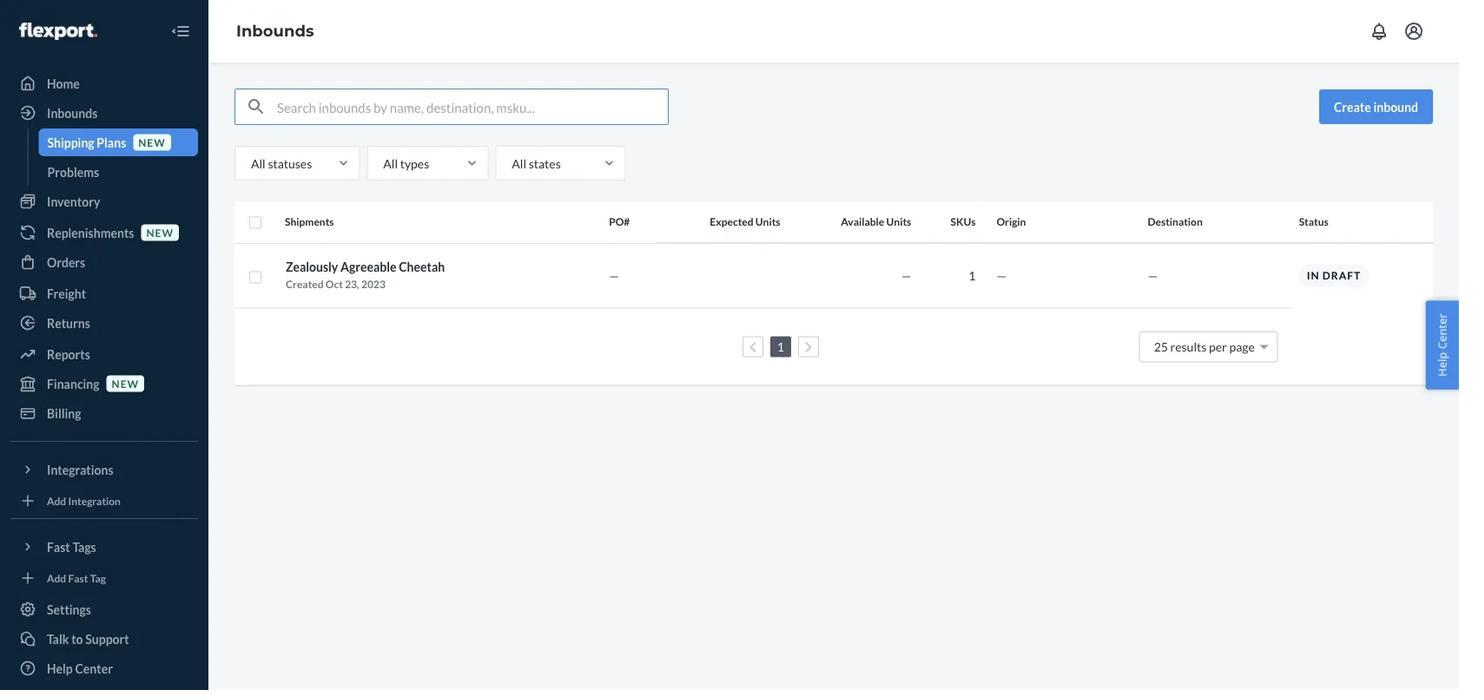 Task type: vqa. For each thing, say whether or not it's contained in the screenshot.
Add to the top
yes



Task type: describe. For each thing, give the bounding box(es) containing it.
2023
[[361, 278, 386, 291]]

support
[[85, 632, 129, 647]]

settings
[[47, 603, 91, 617]]

results
[[1171, 340, 1207, 354]]

chevron right image
[[805, 341, 813, 353]]

states
[[529, 156, 561, 171]]

0 horizontal spatial help center
[[47, 662, 113, 676]]

new for financing
[[112, 377, 139, 390]]

new for replenishments
[[146, 226, 174, 239]]

shipping
[[47, 135, 94, 150]]

close navigation image
[[170, 21, 191, 42]]

tag
[[90, 572, 106, 585]]

problems
[[47, 165, 99, 179]]

add fast tag link
[[10, 568, 198, 589]]

talk
[[47, 632, 69, 647]]

replenishments
[[47, 225, 134, 240]]

help center inside button
[[1435, 314, 1450, 377]]

status
[[1299, 216, 1329, 228]]

zealously agreeable cheetah created oct 23, 2023
[[286, 260, 445, 291]]

inventory
[[47, 194, 100, 209]]

4 — from the left
[[1148, 268, 1158, 283]]

1 horizontal spatial inbounds
[[236, 21, 314, 41]]

0 horizontal spatial inbounds link
[[10, 99, 198, 127]]

Search inbounds by name, destination, msku... text field
[[277, 89, 668, 124]]

freight link
[[10, 280, 198, 308]]

shipping plans
[[47, 135, 126, 150]]

1 vertical spatial help
[[47, 662, 73, 676]]

to
[[71, 632, 83, 647]]

square image for —
[[248, 271, 262, 284]]

po#
[[609, 216, 630, 228]]

integrations
[[47, 463, 113, 477]]

all for all states
[[512, 156, 526, 171]]

fast tags
[[47, 540, 96, 555]]

add for add fast tag
[[47, 572, 66, 585]]

create inbound button
[[1320, 89, 1434, 124]]

origin
[[997, 216, 1026, 228]]

1 vertical spatial center
[[75, 662, 113, 676]]

zealously
[[286, 260, 338, 275]]

destination
[[1148, 216, 1203, 228]]

home link
[[10, 70, 198, 97]]

reports
[[47, 347, 90, 362]]

fast tags button
[[10, 533, 198, 561]]

plans
[[97, 135, 126, 150]]

fast inside dropdown button
[[47, 540, 70, 555]]

all for all statuses
[[251, 156, 266, 171]]

oct
[[326, 278, 343, 291]]

new for shipping plans
[[138, 136, 166, 149]]

types
[[400, 156, 429, 171]]

page
[[1230, 340, 1255, 354]]

settings link
[[10, 596, 198, 624]]

help center button
[[1426, 301, 1460, 390]]

all for all types
[[383, 156, 398, 171]]

25 results per page
[[1154, 340, 1255, 354]]

shipments
[[285, 216, 334, 228]]

create
[[1334, 99, 1372, 114]]

add for add integration
[[47, 495, 66, 507]]

add integration
[[47, 495, 121, 507]]

inventory link
[[10, 188, 198, 215]]

chevron left image
[[749, 341, 757, 353]]

25
[[1154, 340, 1168, 354]]

created
[[286, 278, 324, 291]]

available
[[841, 216, 885, 228]]



Task type: locate. For each thing, give the bounding box(es) containing it.
0 vertical spatial inbounds link
[[236, 21, 314, 41]]

0 vertical spatial help
[[1435, 352, 1450, 377]]

2 add from the top
[[47, 572, 66, 585]]

open notifications image
[[1369, 21, 1390, 42]]

home
[[47, 76, 80, 91]]

billing link
[[10, 400, 198, 427]]

help center
[[1435, 314, 1450, 377], [47, 662, 113, 676]]

add
[[47, 495, 66, 507], [47, 572, 66, 585]]

1 link
[[774, 340, 788, 354]]

23,
[[345, 278, 359, 291]]

0 vertical spatial 1
[[969, 268, 976, 283]]

1 units from the left
[[756, 216, 781, 228]]

per
[[1209, 340, 1227, 354]]

0 vertical spatial new
[[138, 136, 166, 149]]

new right plans
[[138, 136, 166, 149]]

financing
[[47, 377, 100, 391]]

1 square image from the top
[[248, 216, 262, 230]]

all
[[251, 156, 266, 171], [383, 156, 398, 171], [512, 156, 526, 171]]

draft
[[1323, 269, 1361, 282]]

talk to support button
[[10, 626, 198, 653]]

in
[[1307, 269, 1320, 282]]

3 — from the left
[[997, 268, 1007, 283]]

flexport logo image
[[19, 23, 97, 40]]

orders link
[[10, 248, 198, 276]]

new
[[138, 136, 166, 149], [146, 226, 174, 239], [112, 377, 139, 390]]

units
[[756, 216, 781, 228], [887, 216, 912, 228]]

in draft
[[1307, 269, 1361, 282]]

2 units from the left
[[887, 216, 912, 228]]

0 vertical spatial square image
[[248, 216, 262, 230]]

1 vertical spatial fast
[[68, 572, 88, 585]]

statuses
[[268, 156, 312, 171]]

0 horizontal spatial inbounds
[[47, 106, 98, 120]]

0 vertical spatial fast
[[47, 540, 70, 555]]

integration
[[68, 495, 121, 507]]

create inbound
[[1334, 99, 1419, 114]]

all states
[[512, 156, 561, 171]]

all types
[[383, 156, 429, 171]]

square image left shipments
[[248, 216, 262, 230]]

1 vertical spatial add
[[47, 572, 66, 585]]

help inside button
[[1435, 352, 1450, 377]]

1 vertical spatial 1
[[777, 340, 784, 354]]

all left statuses
[[251, 156, 266, 171]]

units right available
[[887, 216, 912, 228]]

— down po#
[[609, 268, 619, 283]]

—
[[609, 268, 619, 283], [902, 268, 912, 283], [997, 268, 1007, 283], [1148, 268, 1158, 283]]

center inside button
[[1435, 314, 1450, 349]]

all statuses
[[251, 156, 312, 171]]

help center link
[[10, 655, 198, 683]]

0 vertical spatial inbounds
[[236, 21, 314, 41]]

add left the integration
[[47, 495, 66, 507]]

1 add from the top
[[47, 495, 66, 507]]

fast
[[47, 540, 70, 555], [68, 572, 88, 585]]

2 — from the left
[[902, 268, 912, 283]]

1 all from the left
[[251, 156, 266, 171]]

square image left created
[[248, 271, 262, 284]]

1 horizontal spatial units
[[887, 216, 912, 228]]

1 vertical spatial help center
[[47, 662, 113, 676]]

add fast tag
[[47, 572, 106, 585]]

— down available units
[[902, 268, 912, 283]]

fast left tags
[[47, 540, 70, 555]]

0 horizontal spatial 1
[[777, 340, 784, 354]]

open account menu image
[[1404, 21, 1425, 42]]

all left states
[[512, 156, 526, 171]]

1 vertical spatial inbounds
[[47, 106, 98, 120]]

fast left tag at the left bottom
[[68, 572, 88, 585]]

agreeable
[[341, 260, 397, 275]]

2 all from the left
[[383, 156, 398, 171]]

problems link
[[39, 158, 198, 186]]

units right expected
[[756, 216, 781, 228]]

available units
[[841, 216, 912, 228]]

help
[[1435, 352, 1450, 377], [47, 662, 73, 676]]

2 horizontal spatial all
[[512, 156, 526, 171]]

new down reports link
[[112, 377, 139, 390]]

orders
[[47, 255, 85, 270]]

inbounds
[[236, 21, 314, 41], [47, 106, 98, 120]]

expected
[[710, 216, 754, 228]]

cheetah
[[399, 260, 445, 275]]

2 vertical spatial new
[[112, 377, 139, 390]]

tags
[[72, 540, 96, 555]]

1 vertical spatial new
[[146, 226, 174, 239]]

1 horizontal spatial inbounds link
[[236, 21, 314, 41]]

billing
[[47, 406, 81, 421]]

1 horizontal spatial center
[[1435, 314, 1450, 349]]

freight
[[47, 286, 86, 301]]

inbounds link
[[236, 21, 314, 41], [10, 99, 198, 127]]

units for available units
[[887, 216, 912, 228]]

add integration link
[[10, 491, 198, 512]]

— down the destination
[[1148, 268, 1158, 283]]

skus
[[951, 216, 976, 228]]

1 horizontal spatial all
[[383, 156, 398, 171]]

1 horizontal spatial 1
[[969, 268, 976, 283]]

25 results per page option
[[1154, 340, 1255, 354]]

1 horizontal spatial help center
[[1435, 314, 1450, 377]]

1 right chevron left icon
[[777, 340, 784, 354]]

talk to support
[[47, 632, 129, 647]]

inbound
[[1374, 99, 1419, 114]]

center
[[1435, 314, 1450, 349], [75, 662, 113, 676]]

1 horizontal spatial help
[[1435, 352, 1450, 377]]

add inside "link"
[[47, 495, 66, 507]]

square image
[[248, 216, 262, 230], [248, 271, 262, 284]]

returns link
[[10, 309, 198, 337]]

— down origin
[[997, 268, 1007, 283]]

1 — from the left
[[609, 268, 619, 283]]

0 vertical spatial help center
[[1435, 314, 1450, 377]]

1 vertical spatial inbounds link
[[10, 99, 198, 127]]

units for expected units
[[756, 216, 781, 228]]

reports link
[[10, 341, 198, 368]]

0 horizontal spatial help
[[47, 662, 73, 676]]

3 all from the left
[[512, 156, 526, 171]]

1 vertical spatial square image
[[248, 271, 262, 284]]

0 vertical spatial center
[[1435, 314, 1450, 349]]

integrations button
[[10, 456, 198, 484]]

0 horizontal spatial all
[[251, 156, 266, 171]]

0 vertical spatial add
[[47, 495, 66, 507]]

returns
[[47, 316, 90, 331]]

0 horizontal spatial units
[[756, 216, 781, 228]]

2 square image from the top
[[248, 271, 262, 284]]

new up the orders link
[[146, 226, 174, 239]]

expected units
[[710, 216, 781, 228]]

1
[[969, 268, 976, 283], [777, 340, 784, 354]]

add up "settings"
[[47, 572, 66, 585]]

all left types
[[383, 156, 398, 171]]

square image for po#
[[248, 216, 262, 230]]

0 horizontal spatial center
[[75, 662, 113, 676]]

1 down skus
[[969, 268, 976, 283]]



